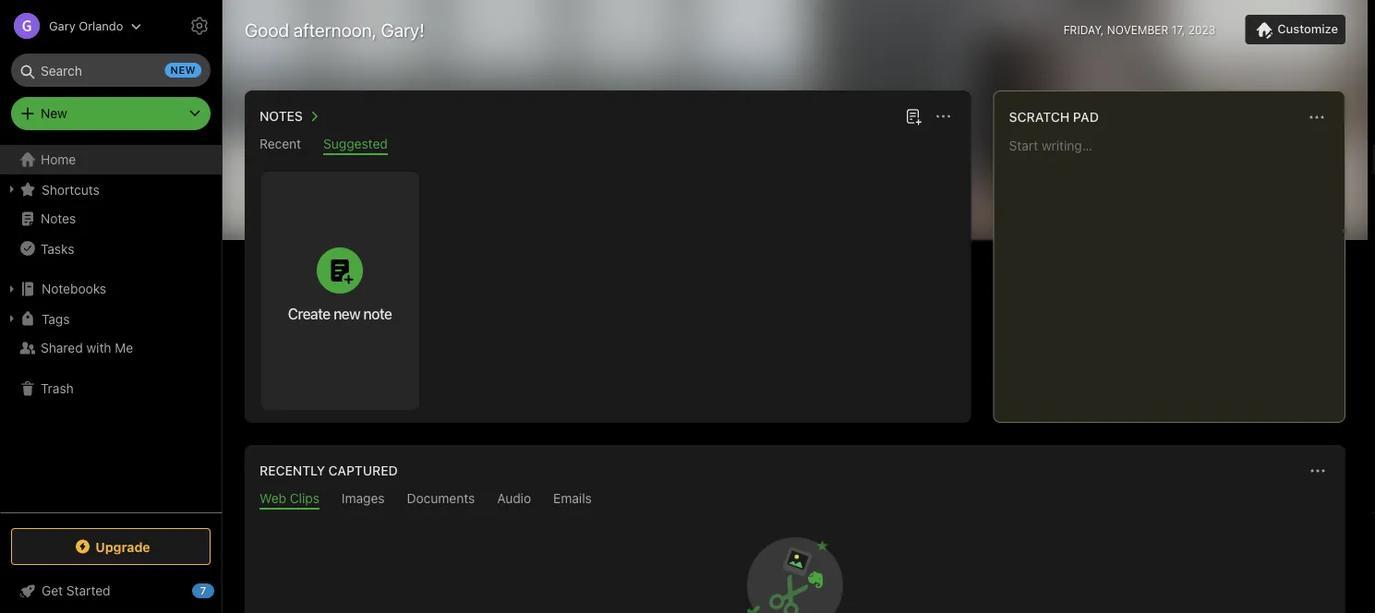 Task type: locate. For each thing, give the bounding box(es) containing it.
suggested tab
[[323, 136, 388, 155]]

recently
[[260, 463, 325, 478]]

tab list containing recent
[[248, 136, 968, 155]]

1 vertical spatial new
[[333, 305, 360, 322]]

click to collapse image
[[215, 579, 229, 601]]

tab list
[[248, 136, 968, 155], [248, 491, 1342, 510]]

more actions image
[[933, 105, 955, 127], [1306, 106, 1328, 128], [1307, 460, 1329, 482]]

notes inside button
[[260, 109, 303, 124]]

0 vertical spatial tab list
[[248, 136, 968, 155]]

more actions image for recently captured
[[1307, 460, 1329, 482]]

More actions field
[[931, 103, 957, 129], [1304, 104, 1330, 130], [1305, 458, 1331, 484]]

shared with me
[[41, 340, 133, 356]]

create new note
[[288, 305, 392, 322]]

1 horizontal spatial new
[[333, 305, 360, 322]]

notes
[[260, 109, 303, 124], [41, 211, 76, 226]]

started
[[66, 583, 110, 598]]

0 vertical spatial notes
[[260, 109, 303, 124]]

1 horizontal spatial notes
[[260, 109, 303, 124]]

images tab
[[342, 491, 385, 510]]

notes link
[[0, 204, 221, 234]]

7
[[200, 585, 206, 597]]

afternoon,
[[294, 18, 377, 40]]

get started
[[42, 583, 110, 598]]

new
[[170, 64, 196, 76], [333, 305, 360, 322]]

with
[[86, 340, 111, 356]]

notes up recent
[[260, 109, 303, 124]]

2 tab list from the top
[[248, 491, 1342, 510]]

web clips tab panel
[[245, 510, 1346, 613]]

0 vertical spatial new
[[170, 64, 196, 76]]

pad
[[1073, 109, 1099, 125]]

trash link
[[0, 374, 221, 404]]

1 tab list from the top
[[248, 136, 968, 155]]

upgrade
[[95, 539, 150, 554]]

new search field
[[24, 54, 201, 87]]

friday, november 17, 2023
[[1064, 23, 1216, 36]]

recently captured button
[[256, 460, 398, 482]]

tags
[[42, 311, 70, 326]]

new down settings 'icon'
[[170, 64, 196, 76]]

home
[[41, 152, 76, 167]]

0 horizontal spatial notes
[[41, 211, 76, 226]]

documents
[[407, 491, 475, 506]]

notes up tasks
[[41, 211, 76, 226]]

suggested
[[323, 136, 388, 151]]

shortcuts
[[42, 182, 100, 197]]

recent tab
[[260, 136, 301, 155]]

new left note
[[333, 305, 360, 322]]

more actions field for recently captured
[[1305, 458, 1331, 484]]

tasks button
[[0, 234, 221, 263]]

recently captured
[[260, 463, 398, 478]]

recent
[[260, 136, 301, 151]]

1 vertical spatial notes
[[41, 211, 76, 226]]

scratch pad button
[[1005, 106, 1099, 128]]

tab list containing web clips
[[248, 491, 1342, 510]]

1 vertical spatial tab list
[[248, 491, 1342, 510]]

gary orlando
[[49, 19, 123, 33]]

new inside button
[[333, 305, 360, 322]]

new
[[41, 106, 67, 121]]

suggested tab panel
[[245, 155, 971, 423]]

0 horizontal spatial new
[[170, 64, 196, 76]]

Search text field
[[24, 54, 198, 87]]

expand tags image
[[5, 311, 19, 326]]

notebooks link
[[0, 274, 221, 304]]

tree
[[0, 145, 222, 512]]

create new note button
[[260, 172, 419, 410]]

shortcuts button
[[0, 175, 221, 204]]

friday,
[[1064, 23, 1104, 36]]

expand notebooks image
[[5, 282, 19, 296]]

new inside search field
[[170, 64, 196, 76]]

tree containing home
[[0, 145, 222, 512]]

audio tab
[[497, 491, 531, 510]]



Task type: describe. For each thing, give the bounding box(es) containing it.
web clips
[[260, 491, 320, 506]]

create
[[288, 305, 330, 322]]

upgrade button
[[11, 528, 211, 565]]

shared with me link
[[0, 333, 221, 363]]

gary!
[[381, 18, 425, 40]]

clips
[[290, 491, 320, 506]]

web clips tab
[[260, 491, 320, 510]]

customize button
[[1245, 15, 1346, 44]]

emails
[[553, 491, 592, 506]]

scratch
[[1009, 109, 1070, 125]]

more actions field for scratch pad
[[1304, 104, 1330, 130]]

new button
[[11, 97, 211, 130]]

Start writing… text field
[[1009, 138, 1344, 407]]

2023
[[1188, 23, 1216, 36]]

november
[[1107, 23, 1169, 36]]

Help and Learning task checklist field
[[0, 576, 222, 606]]

settings image
[[188, 15, 211, 37]]

note
[[363, 305, 392, 322]]

good afternoon, gary!
[[245, 18, 425, 40]]

get
[[42, 583, 63, 598]]

tasks
[[41, 241, 74, 256]]

tab list for notes
[[248, 136, 968, 155]]

notes button
[[256, 105, 325, 127]]

shared
[[41, 340, 83, 356]]

images
[[342, 491, 385, 506]]

gary
[[49, 19, 75, 33]]

customize
[[1278, 22, 1338, 36]]

web
[[260, 491, 286, 506]]

17,
[[1172, 23, 1185, 36]]

home link
[[0, 145, 222, 175]]

captured
[[328, 463, 398, 478]]

tab list for recently captured
[[248, 491, 1342, 510]]

trash
[[41, 381, 74, 396]]

tags button
[[0, 304, 221, 333]]

audio
[[497, 491, 531, 506]]

more actions image for scratch pad
[[1306, 106, 1328, 128]]

emails tab
[[553, 491, 592, 510]]

documents tab
[[407, 491, 475, 510]]

orlando
[[79, 19, 123, 33]]

Account field
[[0, 7, 142, 44]]

scratch pad
[[1009, 109, 1099, 125]]

good
[[245, 18, 289, 40]]

notebooks
[[42, 281, 106, 296]]

me
[[115, 340, 133, 356]]



Task type: vqa. For each thing, say whether or not it's contained in the screenshot.
Shared
yes



